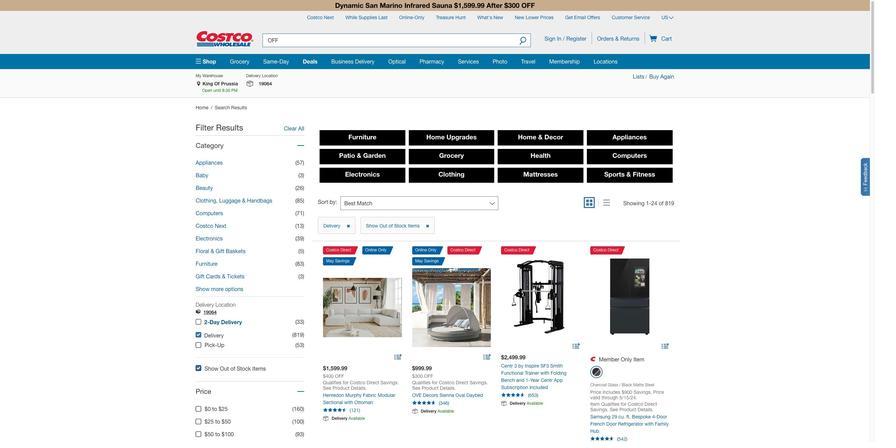 Task type: describe. For each thing, give the bounding box(es) containing it.
list view image
[[604, 200, 610, 207]]

add to list  samsung 29 cu. ft. bespoke 4-door french door refrigerator with family hub image
[[662, 342, 669, 351]]

add to list  ove decors sienna oval daybed image
[[484, 353, 491, 362]]

main element
[[196, 54, 675, 69]]

search image
[[520, 36, 527, 46]]

ove decors sienna oval daybed image
[[412, 269, 491, 347]]

costco us homepage image
[[196, 30, 254, 47]]



Task type: vqa. For each thing, say whether or not it's contained in the screenshot.
5.0 (1)
no



Task type: locate. For each thing, give the bounding box(es) containing it.
centr 3 by inspire sf3 smith functional trainer with folding bench and 1-year centr app subscription included image
[[501, 258, 580, 336]]

costco delivery location image
[[196, 310, 201, 316]]

Search text field
[[262, 33, 516, 47]]

henredon murphy fabric modular sectional with ottoman image
[[323, 269, 402, 347]]

grid view image
[[587, 200, 593, 207]]

add to list  henredon murphy fabric modular sectional with ottoman image
[[395, 353, 402, 362]]

samsung 29 cu. ft. bespoke 4-door french door refrigerator with family hub image
[[591, 258, 669, 336]]

Search text field
[[262, 33, 516, 47]]

add to list  centr 3 by inspire sf3 smith functional trainer with folding bench and 1-year centr app subscription included image
[[573, 342, 580, 351]]



